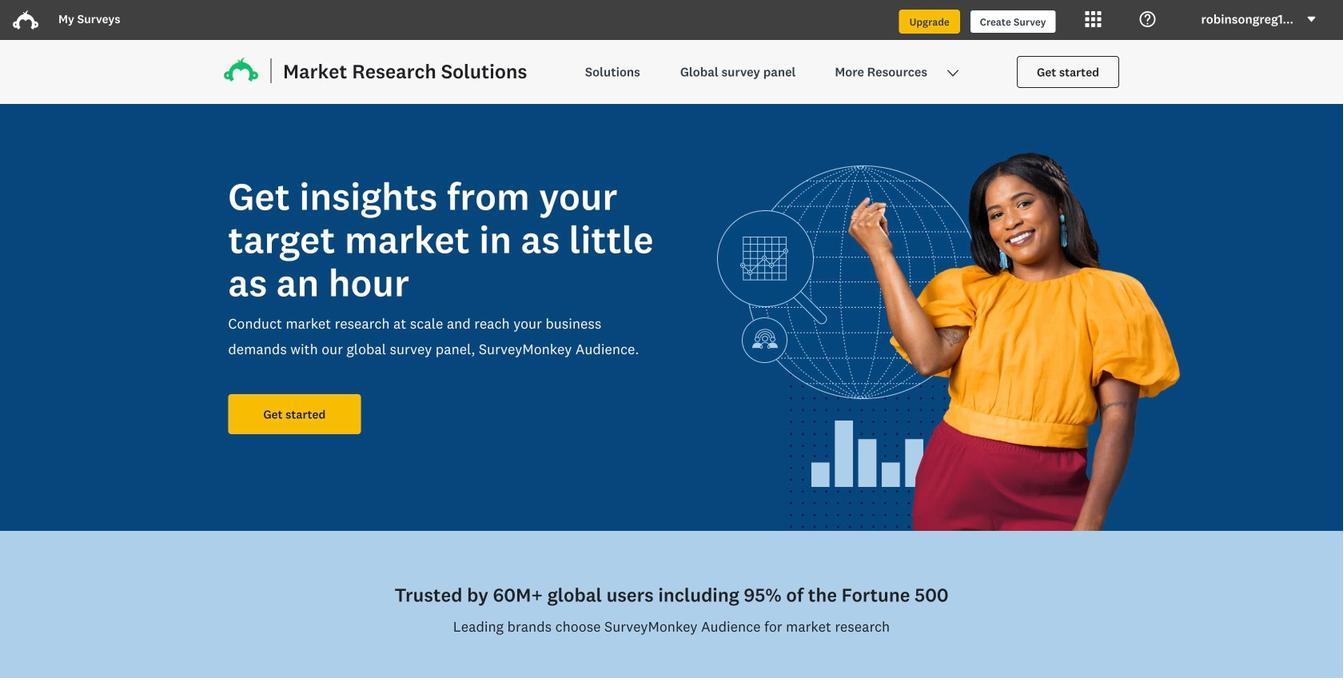Task type: locate. For each thing, give the bounding box(es) containing it.
1 surveymonkey logo image from the top
[[13, 7, 38, 33]]

products image
[[1085, 11, 1101, 27], [1085, 11, 1101, 27]]

2 surveymonkey logo image from the top
[[13, 10, 38, 30]]

chevron down image
[[947, 67, 960, 80]]

help image
[[1140, 11, 1156, 27]]

woman snapping her fingers in front of globe icon image
[[681, 104, 1206, 531]]

surveymonkey logo image
[[13, 7, 38, 33], [13, 10, 38, 30]]



Task type: vqa. For each thing, say whether or not it's contained in the screenshot.
the leftmost the Hover for help content image
no



Task type: describe. For each thing, give the bounding box(es) containing it.
caret down image
[[1306, 14, 1317, 24]]

caret down image
[[1308, 17, 1316, 22]]

help image
[[1140, 11, 1156, 27]]

market research solutions from surveymonkey logo image
[[224, 58, 527, 83]]



